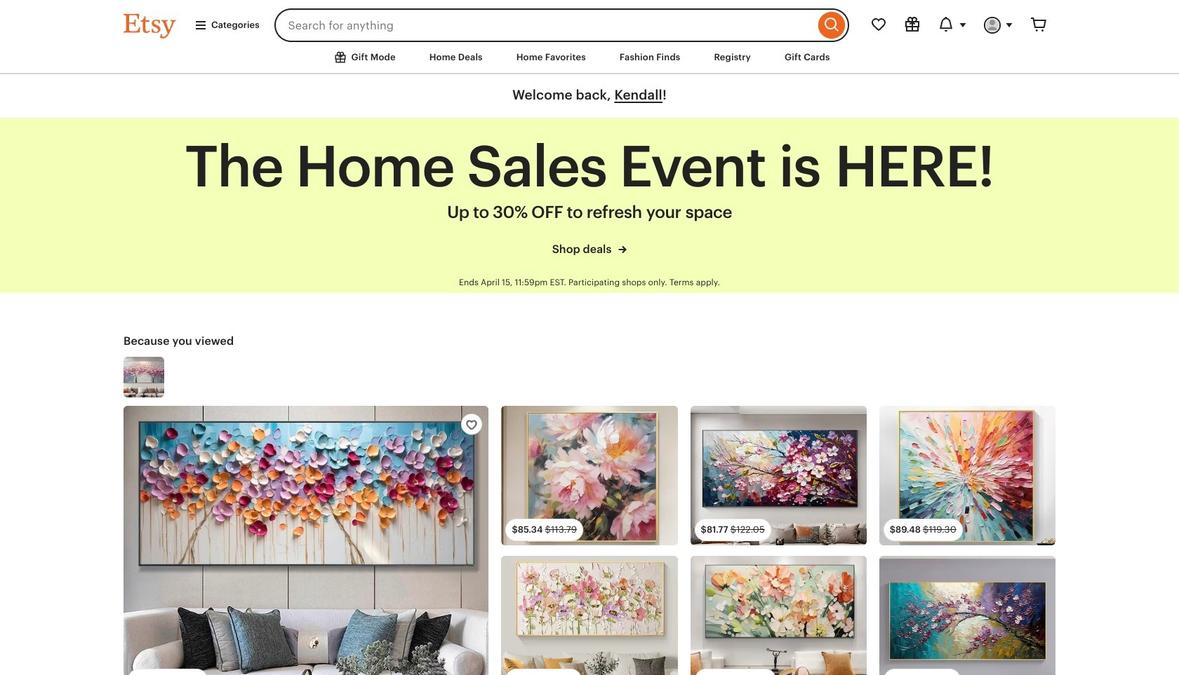 Task type: describe. For each thing, give the bounding box(es) containing it.
large original plum blossom oil painting on canvas, modern floral wall art, abstract textured pink flower painting, living room home decor image
[[879, 556, 1056, 676]]

abstract plum blossom oil painting on canvas, modern wall art, original blooming flower painting, custom wall decor, living room home decor image
[[690, 406, 867, 546]]

abstract cherry blossom oil painting on canvas, original pink flower painting, living room home decor, large custom textured wall art decor image
[[124, 357, 164, 398]]



Task type: locate. For each thing, give the bounding box(es) containing it.
Search for anything text field
[[274, 8, 815, 42]]

abstract pink peony oil painting on canvas,  original blooming flower painting, custom painting, textured wall art, living room home decor image
[[501, 406, 678, 546]]

abstract colorful flower oil painting on canvas, large wall art, original blossom floral painting minimalist art, custom living room decor image
[[124, 406, 489, 676]]

original pink flower painting on canvas, abstract blossom painting, blooming floral painting, custom large wall art, living room wall decor image
[[501, 556, 678, 676]]

menu bar
[[0, 0, 1179, 74], [98, 42, 1081, 74]]

original abstract colorful flower oil painting on canvas, blossom painting, color floral painting, large wall art, living room wall decor image
[[690, 556, 867, 676]]

None search field
[[274, 8, 849, 42]]

banner
[[98, 0, 1081, 42]]

original colorful oil painting on canvas, modern textured wall art, abstract leaves art decor, custom gift painting, living room wall decor image
[[879, 406, 1056, 546]]



Task type: vqa. For each thing, say whether or not it's contained in the screenshot.
item
no



